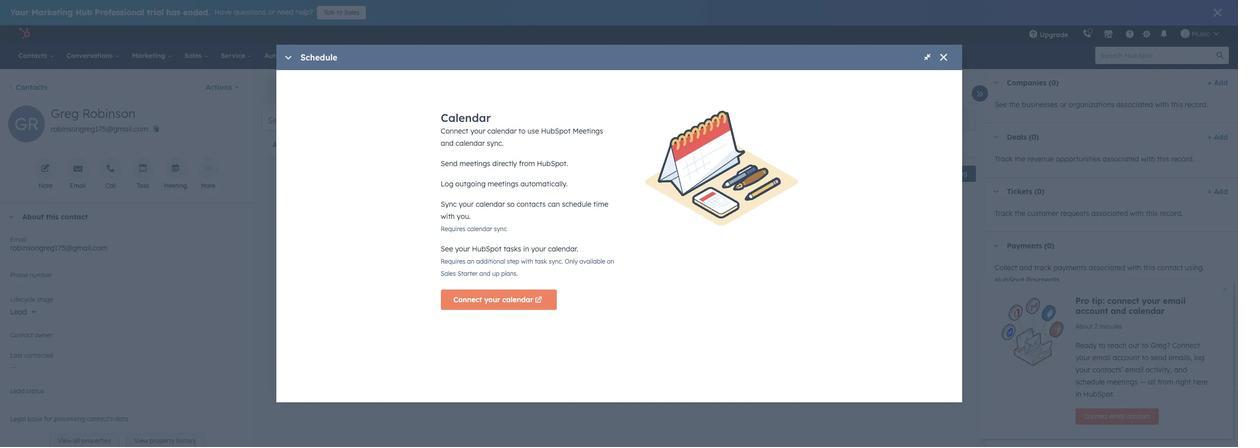 Task type: describe. For each thing, give the bounding box(es) containing it.
+ add for see the businesses or organizations associated with this record.
[[1208, 78, 1228, 87]]

contacts'
[[1093, 365, 1123, 374]]

Search activities search field
[[262, 110, 356, 131]]

view all properties
[[58, 437, 111, 445]]

hubspot.
[[1084, 390, 1115, 399]]

call image
[[106, 164, 115, 174]]

—
[[1140, 378, 1146, 387]]

greg robinson
[[51, 106, 135, 121]]

activities
[[1096, 354, 1126, 363]]

contact's inside the attribute contacts created to marketing activities. when a contact is created, hubspot gives credit to all that contact's interactions.
[[1131, 429, 1161, 438]]

help button
[[1121, 25, 1139, 42]]

activity,
[[1146, 365, 1172, 374]]

meeting image
[[171, 164, 180, 174]]

0 vertical spatial close image
[[1214, 9, 1222, 17]]

actions
[[206, 83, 232, 92]]

with for collect and track payments associated with this contact using hubspot payments.
[[1127, 263, 1142, 272]]

in
[[1076, 390, 1082, 399]]

contact inside collect and track payments associated with this contact using hubspot payments.
[[1157, 263, 1183, 272]]

businesses
[[1022, 100, 1058, 109]]

more image
[[203, 164, 213, 174]]

with for track the customer requests associated with this record.
[[1130, 209, 1144, 218]]

greg
[[51, 106, 79, 121]]

hubspot image
[[18, 27, 30, 40]]

+ add button for track the customer requests associated with this record.
[[1208, 185, 1228, 198]]

robinson
[[82, 106, 135, 121]]

attribute
[[995, 417, 1025, 426]]

calling icon button
[[1079, 27, 1096, 40]]

+ add button for see the businesses or organizations associated with this record.
[[1208, 77, 1228, 89]]

track the revenue opportunities associated with this record.
[[995, 154, 1194, 164]]

log inside ready to reach out to greg? connect your email account to send emails, log your contacts' email activity, and schedule meetings — all from right here in hubspot.
[[1194, 353, 1205, 362]]

some activities may be collapsed to hide extra information. these buttons are used to expand or collapse the activities. image
[[959, 119, 963, 124]]

actions button
[[199, 77, 245, 98]]

need
[[277, 8, 293, 17]]

talk
[[324, 9, 335, 16]]

contact create attribution
[[1007, 395, 1100, 404]]

music button
[[1175, 25, 1225, 42]]

0 vertical spatial robinsongreg175@gmail.com
[[51, 124, 148, 134]]

associated for requests
[[1091, 209, 1128, 218]]

overview navigation
[[262, 77, 384, 103]]

reach
[[1108, 341, 1127, 350]]

+ add for track the customer requests associated with this record.
[[1208, 187, 1228, 196]]

to left 'send'
[[1142, 353, 1149, 362]]

caret image for tickets (0)
[[993, 190, 999, 193]]

and inside 'pro tip: connect your email account and calendar'
[[1111, 306, 1126, 316]]

email inside 'pro tip: connect your email account and calendar'
[[1163, 296, 1186, 306]]

calendar
[[1129, 306, 1165, 316]]

and left notes.
[[761, 212, 774, 221]]

email robinsongreg175@gmail.com
[[10, 236, 107, 253]]

tasks
[[436, 140, 455, 149]]

ready
[[1076, 341, 1097, 350]]

marketing
[[1094, 417, 1128, 426]]

notifications image
[[1159, 30, 1169, 39]]

this inside about this contact dropdown button
[[46, 212, 59, 222]]

email up — at bottom right
[[1125, 365, 1144, 374]]

attribution
[[1062, 395, 1100, 404]]

pro tip: connect your email account and calendar
[[1076, 296, 1186, 316]]

last contacted
[[10, 352, 53, 359]]

Phone number text field
[[10, 270, 243, 290]]

ended.
[[183, 7, 210, 17]]

greg robinson image
[[1181, 29, 1190, 38]]

a inside the attribute contacts created to marketing activities. when a contact is created, hubspot gives credit to all that contact's interactions.
[[1185, 417, 1190, 426]]

and inside ready to reach out to greg? connect your email account to send emails, log your contacts' email activity, and schedule meetings — all from right here in hubspot.
[[1174, 365, 1187, 374]]

see the businesses or organizations associated with this record.
[[995, 100, 1208, 109]]

files
[[1022, 354, 1035, 363]]

hub
[[75, 7, 92, 17]]

overview
[[277, 85, 308, 95]]

upgrade image
[[1029, 30, 1038, 39]]

professional
[[95, 7, 144, 17]]

add for track the revenue opportunities associated with this record.
[[1214, 133, 1228, 142]]

the for customer
[[1015, 209, 1026, 218]]

your marketing hub professional trial has ended. have questions or need help?
[[10, 7, 313, 17]]

hubspot inside the attribute contacts created to marketing activities. when a contact is created, hubspot gives credit to all that contact's interactions.
[[1024, 429, 1054, 438]]

the for businesses
[[1009, 100, 1020, 109]]

deals (0) button
[[985, 123, 1204, 151]]

and inside collect and track payments associated with this contact using hubspot payments.
[[1019, 263, 1032, 272]]

connect email account button
[[1076, 409, 1159, 425]]

see the files attached to your activities or uploaded to this record.
[[995, 354, 1216, 363]]

credit
[[1075, 429, 1094, 438]]

activity
[[633, 212, 658, 221]]

payments inside collect and track payments associated with this contact using hubspot payments.
[[1054, 263, 1087, 272]]

opportunities
[[1056, 154, 1101, 164]]

companies
[[1007, 78, 1047, 87]]

view all properties link
[[49, 433, 119, 447]]

search button
[[1212, 47, 1229, 64]]

to up see the files attached to your activities or uploaded to this record.
[[1099, 341, 1106, 350]]

track inside collect and track payments associated with this contact using hubspot payments.
[[1034, 263, 1052, 272]]

associated for payments
[[1089, 263, 1125, 272]]

3 meeting from the left
[[732, 212, 759, 221]]

basis
[[28, 415, 43, 423]]

about this contact button
[[0, 203, 243, 231]]

contact owner
[[10, 331, 52, 339]]

email for email robinsongreg175@gmail.com
[[10, 236, 26, 243]]

+ add for track the revenue opportunities associated with this record.
[[1208, 133, 1228, 142]]

1 meeting from the left
[[438, 212, 465, 221]]

email for email
[[70, 182, 86, 190]]

minimize dialog image
[[284, 54, 292, 62]]

payments
[[1007, 241, 1042, 250]]

contacted
[[24, 352, 53, 359]]

email image
[[73, 164, 83, 174]]

create meeting
[[923, 170, 967, 177]]

+ for track the revenue opportunities associated with this record.
[[1208, 133, 1212, 142]]

2 meeting from the left
[[603, 212, 631, 221]]

greg?
[[1151, 341, 1171, 350]]

all inside the attribute contacts created to marketing activities. when a contact is created, hubspot gives credit to all that contact's interactions.
[[1105, 429, 1113, 438]]

contacts
[[16, 83, 47, 92]]

view property history link
[[126, 433, 204, 447]]

Last contacted text field
[[10, 358, 243, 374]]

schedule for schedule a meeting with a contact from this record. or log a meeting activity to keep track of your meeting and notes.
[[399, 212, 429, 221]]

attached
[[1037, 354, 1068, 363]]

the for revenue
[[1015, 154, 1026, 164]]

settings image
[[1142, 30, 1152, 39]]

collect
[[995, 263, 1018, 272]]

notifications button
[[1155, 25, 1173, 42]]

contact create attribution button
[[985, 386, 1228, 413]]

account inside button
[[1127, 413, 1150, 420]]

task
[[137, 182, 149, 190]]

search image
[[1217, 52, 1224, 59]]

your inside 'pro tip: connect your email account and calendar'
[[1142, 296, 1161, 306]]

collect and track payments associated with this contact using hubspot payments.
[[995, 263, 1203, 285]]

processing
[[54, 415, 85, 423]]

0 horizontal spatial meeting
[[164, 182, 187, 190]]

about this contact
[[22, 212, 88, 222]]

close dialog image
[[940, 54, 948, 62]]

+ add button for track the revenue opportunities associated with this record.
[[1208, 131, 1228, 143]]

owner
[[35, 331, 52, 339]]

emails,
[[1169, 353, 1192, 362]]

out
[[1129, 341, 1140, 350]]

trial
[[147, 7, 164, 17]]

upgrade
[[1040, 30, 1068, 39]]

navigation containing activity
[[262, 133, 517, 158]]

from inside feed
[[517, 212, 533, 221]]

set
[[1087, 298, 1096, 306]]

to up the 'credit'
[[1085, 417, 1092, 426]]

track the customer requests associated with this record.
[[995, 209, 1183, 218]]

gr button
[[8, 106, 45, 146]]

pro
[[1076, 296, 1089, 306]]



Task type: vqa. For each thing, say whether or not it's contained in the screenshot.


Task type: locate. For each thing, give the bounding box(es) containing it.
lead
[[10, 307, 27, 317], [10, 387, 24, 395]]

2 vertical spatial +
[[1208, 187, 1212, 196]]

2 add from the top
[[1214, 133, 1228, 142]]

with inside collect and track payments associated with this contact using hubspot payments.
[[1127, 263, 1142, 272]]

caret image left companies
[[993, 82, 999, 84]]

attachments
[[1007, 332, 1052, 341]]

2 horizontal spatial or
[[1128, 354, 1135, 363]]

to down ready
[[1070, 354, 1077, 363]]

all right — at bottom right
[[1148, 378, 1156, 387]]

set up payments
[[1087, 298, 1136, 306]]

schedule a meeting with a contact from this record. or log a meeting activity to keep track of your meeting and notes.
[[399, 212, 798, 221]]

companies (0) button
[[985, 69, 1204, 97]]

associated for opportunities
[[1103, 154, 1139, 164]]

connect inside ready to reach out to greg? connect your email account to send emails, log your contacts' email activity, and schedule meetings — all from right here in hubspot.
[[1173, 341, 1200, 350]]

2 vertical spatial + add button
[[1208, 185, 1228, 198]]

(0) right deals
[[1029, 133, 1039, 142]]

to right 'send'
[[1170, 354, 1177, 363]]

caret image inside deals (0) dropdown button
[[993, 136, 999, 138]]

tickets (0)
[[1007, 187, 1045, 196]]

this inside collect and track payments associated with this contact using hubspot payments.
[[1144, 263, 1156, 272]]

track for track the customer requests associated with this record.
[[995, 209, 1013, 218]]

0 horizontal spatial meeting
[[438, 212, 465, 221]]

payments (0) button
[[985, 232, 1224, 260]]

to right talk
[[337, 9, 343, 16]]

meetings
[[1107, 378, 1138, 387]]

(0) for companies (0)
[[1049, 78, 1059, 87]]

add for track the customer requests associated with this record.
[[1214, 187, 1228, 196]]

feed containing activity
[[254, 102, 984, 231]]

2 + add from the top
[[1208, 133, 1228, 142]]

email down using
[[1163, 296, 1186, 306]]

or down the out
[[1128, 354, 1135, 363]]

payments right up
[[1107, 298, 1136, 306]]

1 vertical spatial email
[[10, 236, 26, 243]]

about down the note at left top
[[22, 212, 44, 222]]

legal basis for processing contact's data
[[10, 415, 128, 423]]

interactions.
[[1163, 429, 1204, 438]]

task image
[[138, 164, 148, 174]]

0 vertical spatial connect
[[1173, 341, 1200, 350]]

lead for lead
[[10, 307, 27, 317]]

from inside ready to reach out to greg? connect your email account to send emails, log your contacts' email activity, and schedule meetings — all from right here in hubspot.
[[1158, 378, 1174, 387]]

payments.
[[1026, 275, 1061, 285]]

view for view all properties
[[58, 437, 71, 445]]

caret image left deals
[[993, 136, 999, 138]]

+ add button
[[1208, 77, 1228, 89], [1208, 131, 1228, 143], [1208, 185, 1228, 198]]

0 vertical spatial track
[[995, 154, 1013, 164]]

1 vertical spatial +
[[1208, 133, 1212, 142]]

lead button
[[10, 302, 243, 319]]

+ for see the businesses or organizations associated with this record.
[[1208, 78, 1212, 87]]

created
[[1058, 417, 1083, 426]]

track up payments.
[[1034, 263, 1052, 272]]

1 lead from the top
[[10, 307, 27, 317]]

1 + add button from the top
[[1208, 77, 1228, 89]]

all
[[1148, 378, 1156, 387], [1105, 429, 1113, 438], [73, 437, 80, 445]]

caret image for deals (0)
[[993, 136, 999, 138]]

to right the out
[[1142, 341, 1149, 350]]

email down email image
[[70, 182, 86, 190]]

0 vertical spatial meeting
[[944, 170, 967, 177]]

hubspot
[[995, 275, 1024, 285], [1024, 429, 1054, 438]]

meeting
[[944, 170, 967, 177], [164, 182, 187, 190]]

marketplaces image
[[1104, 30, 1113, 39]]

1 view from the left
[[58, 437, 71, 445]]

account inside 'pro tip: connect your email account and calendar'
[[1076, 306, 1108, 316]]

2 vertical spatial account
[[1127, 413, 1150, 420]]

1 horizontal spatial view
[[134, 437, 148, 445]]

0 vertical spatial about
[[22, 212, 44, 222]]

0 horizontal spatial or
[[268, 8, 275, 17]]

the left "files"
[[1009, 354, 1020, 363]]

1 horizontal spatial schedule
[[399, 212, 429, 221]]

1 track from the top
[[995, 154, 1013, 164]]

see
[[995, 100, 1007, 109], [995, 354, 1007, 363]]

caret image for payments (0)
[[993, 245, 999, 247]]

about for about this contact
[[22, 212, 44, 222]]

last
[[10, 352, 22, 359]]

contact's left "data"
[[87, 415, 113, 423]]

1 vertical spatial see
[[995, 354, 1007, 363]]

2 horizontal spatial all
[[1148, 378, 1156, 387]]

contact inside contact create attribution dropdown button
[[1007, 395, 1035, 404]]

help image
[[1125, 30, 1135, 39]]

contact inside the attribute contacts created to marketing activities. when a contact is created, hubspot gives credit to all that contact's interactions.
[[1192, 417, 1217, 426]]

attribute contacts created to marketing activities. when a contact is created, hubspot gives credit to all that contact's interactions.
[[995, 417, 1224, 438]]

caret image inside tickets (0) dropdown button
[[993, 190, 999, 193]]

of
[[706, 212, 713, 221]]

contact's down activities. at the right
[[1131, 429, 1161, 438]]

1 + from the top
[[1208, 78, 1212, 87]]

has
[[166, 7, 181, 17]]

1 horizontal spatial or
[[1060, 100, 1067, 109]]

associated inside collect and track payments associated with this contact using hubspot payments.
[[1089, 263, 1125, 272]]

1 vertical spatial add
[[1214, 133, 1228, 142]]

0 horizontal spatial payments
[[1054, 263, 1087, 272]]

account up the that
[[1127, 413, 1150, 420]]

your
[[715, 212, 730, 221], [1142, 296, 1161, 306], [1076, 353, 1091, 362], [1079, 354, 1094, 363], [1076, 365, 1091, 374]]

activity button
[[262, 133, 308, 157]]

caret image up the 'collect'
[[993, 245, 999, 247]]

3 + from the top
[[1208, 187, 1212, 196]]

contacts link
[[8, 83, 47, 92]]

see for see the businesses or organizations associated with this record.
[[995, 100, 1007, 109]]

payments (0)
[[1007, 241, 1055, 250]]

and up minutes
[[1111, 306, 1126, 316]]

caret image
[[993, 82, 999, 84], [993, 136, 999, 138], [993, 190, 999, 193]]

activity
[[272, 140, 297, 149]]

account down the out
[[1113, 353, 1140, 362]]

create
[[923, 170, 942, 177]]

1 vertical spatial schedule
[[399, 212, 429, 221]]

robinsongreg175@gmail.com down the about this contact
[[10, 243, 107, 253]]

track down tickets
[[995, 209, 1013, 218]]

caret image for companies (0)
[[993, 82, 999, 84]]

all down marketing
[[1105, 429, 1113, 438]]

up
[[1098, 298, 1106, 306]]

customer
[[1027, 209, 1059, 218]]

all left properties on the bottom left of the page
[[73, 437, 80, 445]]

0 vertical spatial email
[[70, 182, 86, 190]]

2 vertical spatial caret image
[[993, 190, 999, 193]]

1 vertical spatial close image
[[1223, 288, 1227, 292]]

menu item
[[1076, 25, 1078, 42]]

create meeting button
[[915, 166, 976, 182]]

and right the 'collect'
[[1019, 263, 1032, 272]]

about for about 2 minutes
[[1076, 323, 1093, 330]]

calling icon image
[[1083, 29, 1092, 39]]

created,
[[995, 429, 1022, 438]]

3 add from the top
[[1214, 187, 1228, 196]]

tickets (0) button
[[985, 178, 1204, 205]]

questions
[[234, 8, 266, 17]]

1 horizontal spatial connect
[[1173, 341, 1200, 350]]

1 caret image from the top
[[993, 82, 999, 84]]

overview link
[[263, 78, 323, 102]]

1 horizontal spatial track
[[1034, 263, 1052, 272]]

this inside feed
[[535, 212, 547, 221]]

payments
[[1054, 263, 1087, 272], [1107, 298, 1136, 306]]

2 horizontal spatial meeting
[[732, 212, 759, 221]]

0 horizontal spatial contact
[[10, 331, 33, 339]]

hubspot down the 'collect'
[[995, 275, 1024, 285]]

1 horizontal spatial caret image
[[993, 245, 999, 247]]

meeting right create
[[944, 170, 967, 177]]

requests
[[1061, 209, 1089, 218]]

to
[[337, 9, 343, 16], [660, 212, 667, 221], [1099, 341, 1106, 350], [1142, 341, 1149, 350], [1142, 353, 1149, 362], [1070, 354, 1077, 363], [1170, 354, 1177, 363], [1085, 417, 1092, 426], [1096, 429, 1103, 438]]

menu containing music
[[1022, 25, 1226, 42]]

0 vertical spatial caret image
[[993, 82, 999, 84]]

note image
[[41, 164, 50, 174]]

2 lead from the top
[[10, 387, 24, 395]]

caret image left the about this contact
[[8, 216, 14, 218]]

see for see the files attached to your activities or uploaded to this record.
[[995, 354, 1007, 363]]

0 horizontal spatial track
[[687, 212, 704, 221]]

view down the "legal basis for processing contact's data"
[[58, 437, 71, 445]]

tickets
[[1007, 187, 1032, 196]]

and
[[761, 212, 774, 221], [1019, 263, 1032, 272], [1111, 306, 1126, 316], [1174, 365, 1187, 374]]

3 + add button from the top
[[1208, 185, 1228, 198]]

email up the that
[[1110, 413, 1125, 420]]

meeting inside button
[[944, 170, 967, 177]]

hubspot inside collect and track payments associated with this contact using hubspot payments.
[[995, 275, 1024, 285]]

0 horizontal spatial close image
[[1214, 9, 1222, 17]]

connect email account
[[1084, 413, 1150, 420]]

0 vertical spatial lead
[[10, 307, 27, 317]]

0 horizontal spatial email
[[10, 236, 26, 243]]

contact for contact create attribution
[[1007, 395, 1035, 404]]

2 + add button from the top
[[1208, 131, 1228, 143]]

tip:
[[1092, 296, 1105, 306]]

+ for track the customer requests associated with this record.
[[1208, 187, 1212, 196]]

meeting
[[438, 212, 465, 221], [603, 212, 631, 221], [732, 212, 759, 221]]

lifecycle
[[10, 296, 35, 303]]

robinsongreg175@gmail.com
[[51, 124, 148, 134], [10, 243, 107, 253]]

for
[[44, 415, 52, 423]]

1 horizontal spatial log
[[1194, 353, 1205, 362]]

0 vertical spatial add
[[1214, 78, 1228, 87]]

2 vertical spatial add
[[1214, 187, 1228, 196]]

lead inside popup button
[[10, 307, 27, 317]]

account inside ready to reach out to greg? connect your email account to send emails, log your contacts' email activity, and schedule meetings — all from right here in hubspot.
[[1113, 353, 1140, 362]]

0 horizontal spatial schedule
[[301, 52, 337, 62]]

1 vertical spatial contact
[[1007, 395, 1035, 404]]

connect
[[1173, 341, 1200, 350], [1084, 413, 1108, 420]]

1 horizontal spatial email
[[70, 182, 86, 190]]

about left '2'
[[1076, 323, 1093, 330]]

caret image left tickets
[[993, 190, 999, 193]]

0 vertical spatial schedule
[[301, 52, 337, 62]]

lead down the lifecycle
[[10, 307, 27, 317]]

here
[[1193, 378, 1208, 387]]

minutes
[[1100, 323, 1123, 330]]

help?
[[295, 8, 313, 17]]

contact up attribute
[[1007, 395, 1035, 404]]

1 see from the top
[[995, 100, 1007, 109]]

caret image
[[8, 216, 14, 218], [993, 245, 999, 247]]

view for view property history
[[134, 437, 148, 445]]

activities.
[[1130, 417, 1162, 426]]

0 horizontal spatial about
[[22, 212, 44, 222]]

1 vertical spatial account
[[1113, 353, 1140, 362]]

2 view from the left
[[134, 437, 148, 445]]

hubspot down contacts in the bottom of the page
[[1024, 429, 1054, 438]]

track for track the revenue opportunities associated with this record.
[[995, 154, 1013, 164]]

add for see the businesses or organizations associated with this record.
[[1214, 78, 1228, 87]]

payments inside "set up payments" link
[[1107, 298, 1136, 306]]

menu
[[1022, 25, 1226, 42]]

1 horizontal spatial all
[[1105, 429, 1113, 438]]

payments up payments.
[[1054, 263, 1087, 272]]

caret image inside payments (0) dropdown button
[[993, 245, 999, 247]]

1 horizontal spatial meeting
[[603, 212, 631, 221]]

2 + from the top
[[1208, 133, 1212, 142]]

0 vertical spatial or
[[268, 8, 275, 17]]

1 vertical spatial track
[[995, 209, 1013, 218]]

0 vertical spatial account
[[1076, 306, 1108, 316]]

1 vertical spatial contact's
[[1131, 429, 1161, 438]]

gives
[[1056, 429, 1073, 438]]

0 vertical spatial log
[[585, 212, 595, 221]]

have
[[214, 8, 232, 17]]

1 vertical spatial caret image
[[993, 136, 999, 138]]

lead for lead status
[[10, 387, 24, 395]]

track left of
[[687, 212, 704, 221]]

(0) for payments (0)
[[1044, 241, 1055, 250]]

to inside button
[[337, 9, 343, 16]]

number
[[30, 271, 52, 279]]

contact
[[490, 212, 515, 221], [61, 212, 88, 222], [1157, 263, 1183, 272], [1192, 417, 1217, 426]]

0 vertical spatial + add button
[[1208, 77, 1228, 89]]

2 see from the top
[[995, 354, 1007, 363]]

email inside the 'email robinsongreg175@gmail.com'
[[10, 236, 26, 243]]

contact for contact owner
[[10, 331, 33, 339]]

0 vertical spatial + add
[[1208, 78, 1228, 87]]

0 vertical spatial caret image
[[8, 216, 14, 218]]

(0)
[[1049, 78, 1059, 87], [1029, 133, 1039, 142], [1035, 187, 1045, 196], [1044, 241, 1055, 250]]

0 horizontal spatial all
[[73, 437, 80, 445]]

email up phone
[[10, 236, 26, 243]]

1 + add from the top
[[1208, 78, 1228, 87]]

1 vertical spatial log
[[1194, 353, 1205, 362]]

0 horizontal spatial connect
[[1084, 413, 1108, 420]]

1 vertical spatial track
[[1034, 263, 1052, 272]]

the down companies
[[1009, 100, 1020, 109]]

schedule for schedule
[[301, 52, 337, 62]]

email up contacts' on the right
[[1093, 353, 1111, 362]]

associated down deals (0) dropdown button
[[1103, 154, 1139, 164]]

robinsongreg175@gmail.com down greg robinson
[[51, 124, 148, 134]]

or left the need
[[268, 8, 275, 17]]

a
[[431, 212, 436, 221], [483, 212, 488, 221], [597, 212, 601, 221], [1185, 417, 1190, 426]]

status
[[26, 387, 44, 395]]

to right the 'credit'
[[1096, 429, 1103, 438]]

log right emails,
[[1194, 353, 1205, 362]]

see left "files"
[[995, 354, 1007, 363]]

1 horizontal spatial contact
[[1007, 395, 1035, 404]]

tasks button
[[426, 133, 465, 157]]

connect up the 'credit'
[[1084, 413, 1108, 420]]

1 horizontal spatial from
[[1158, 378, 1174, 387]]

0 vertical spatial payments
[[1054, 263, 1087, 272]]

log right or
[[585, 212, 595, 221]]

connect up emails,
[[1173, 341, 1200, 350]]

close image
[[1214, 9, 1222, 17], [1223, 288, 1227, 292]]

keep
[[669, 212, 685, 221]]

see down companies
[[995, 100, 1007, 109]]

lead left status
[[10, 387, 24, 395]]

1 add from the top
[[1214, 78, 1228, 87]]

3 caret image from the top
[[993, 190, 999, 193]]

0 horizontal spatial log
[[585, 212, 595, 221]]

notes.
[[776, 212, 796, 221]]

1 vertical spatial caret image
[[993, 245, 999, 247]]

uploaded
[[1137, 354, 1168, 363]]

from
[[517, 212, 533, 221], [1158, 378, 1174, 387]]

about inside dropdown button
[[22, 212, 44, 222]]

with for track the revenue opportunities associated with this record.
[[1141, 154, 1155, 164]]

0 vertical spatial from
[[517, 212, 533, 221]]

(0) right payments
[[1044, 241, 1055, 250]]

history
[[176, 437, 196, 445]]

0 horizontal spatial contact's
[[87, 415, 113, 423]]

0 vertical spatial see
[[995, 100, 1007, 109]]

caret image inside about this contact dropdown button
[[8, 216, 14, 218]]

stage
[[37, 296, 53, 303]]

this
[[1171, 100, 1183, 109], [1157, 154, 1169, 164], [1146, 209, 1158, 218], [535, 212, 547, 221], [46, 212, 59, 222], [1144, 263, 1156, 272], [1179, 354, 1191, 363]]

(0) right tickets
[[1035, 187, 1045, 196]]

0 vertical spatial +
[[1208, 78, 1212, 87]]

0 horizontal spatial caret image
[[8, 216, 14, 218]]

associated down payments (0) dropdown button
[[1089, 263, 1125, 272]]

1 vertical spatial + add
[[1208, 133, 1228, 142]]

account up '2'
[[1076, 306, 1108, 316]]

record.
[[1185, 100, 1208, 109], [1171, 154, 1194, 164], [1160, 209, 1183, 218], [549, 212, 572, 221], [1193, 354, 1216, 363]]

connect
[[1107, 296, 1140, 306]]

caret image for about this contact
[[8, 216, 14, 218]]

contact up last
[[10, 331, 33, 339]]

1 vertical spatial payments
[[1107, 298, 1136, 306]]

expand dialog image
[[923, 54, 932, 62]]

all inside ready to reach out to greg? connect your email account to send emails, log your contacts' email activity, and schedule meetings — all from right here in hubspot.
[[1148, 378, 1156, 387]]

your
[[10, 7, 29, 17]]

2 vertical spatial or
[[1128, 354, 1135, 363]]

more
[[201, 182, 215, 190]]

0 horizontal spatial from
[[517, 212, 533, 221]]

meeting down meeting image
[[164, 182, 187, 190]]

music
[[1192, 29, 1210, 38]]

1 horizontal spatial contact's
[[1131, 429, 1161, 438]]

Search HubSpot search field
[[1095, 47, 1220, 64]]

(0) up businesses
[[1049, 78, 1059, 87]]

meetings
[[475, 140, 507, 149]]

email inside button
[[1110, 413, 1125, 420]]

0 horizontal spatial view
[[58, 437, 71, 445]]

1 horizontal spatial close image
[[1223, 288, 1227, 292]]

the left the revenue
[[1015, 154, 1026, 164]]

view left the property
[[134, 437, 148, 445]]

(0) for deals (0)
[[1029, 133, 1039, 142]]

1 vertical spatial lead
[[10, 387, 24, 395]]

(0) for tickets (0)
[[1035, 187, 1045, 196]]

track down deals
[[995, 154, 1013, 164]]

0 vertical spatial contact's
[[87, 415, 113, 423]]

contact
[[10, 331, 33, 339], [1007, 395, 1035, 404]]

or inside your marketing hub professional trial has ended. have questions or need help?
[[268, 8, 275, 17]]

connect inside button
[[1084, 413, 1108, 420]]

0 vertical spatial contact
[[10, 331, 33, 339]]

(0) inside dropdown button
[[1035, 187, 1045, 196]]

1 vertical spatial meeting
[[164, 182, 187, 190]]

0 vertical spatial track
[[687, 212, 704, 221]]

when
[[1164, 417, 1183, 426]]

caret image inside companies (0) dropdown button
[[993, 82, 999, 84]]

3 + add from the top
[[1208, 187, 1228, 196]]

view
[[58, 437, 71, 445], [134, 437, 148, 445]]

1 horizontal spatial meeting
[[944, 170, 967, 177]]

1 horizontal spatial about
[[1076, 323, 1093, 330]]

or right businesses
[[1060, 100, 1067, 109]]

contact inside dropdown button
[[61, 212, 88, 222]]

2 vertical spatial + add
[[1208, 187, 1228, 196]]

2 track from the top
[[995, 209, 1013, 218]]

navigation
[[262, 133, 517, 158]]

property
[[150, 437, 175, 445]]

1 vertical spatial connect
[[1084, 413, 1108, 420]]

and down emails,
[[1174, 365, 1187, 374]]

1 vertical spatial + add button
[[1208, 131, 1228, 143]]

1 horizontal spatial payments
[[1107, 298, 1136, 306]]

your inside feed
[[715, 212, 730, 221]]

feed
[[254, 102, 984, 231]]

1 vertical spatial or
[[1060, 100, 1067, 109]]

2 caret image from the top
[[993, 136, 999, 138]]

contacts
[[1027, 417, 1056, 426]]

to left keep
[[660, 212, 667, 221]]

right
[[1176, 378, 1191, 387]]

1 vertical spatial hubspot
[[1024, 429, 1054, 438]]

associated down tickets (0) dropdown button at the right of page
[[1091, 209, 1128, 218]]

email
[[70, 182, 86, 190], [10, 236, 26, 243]]

0 vertical spatial hubspot
[[995, 275, 1024, 285]]

the for files
[[1009, 354, 1020, 363]]

that
[[1115, 429, 1129, 438]]

1 vertical spatial about
[[1076, 323, 1093, 330]]

1 vertical spatial from
[[1158, 378, 1174, 387]]

send
[[1151, 353, 1167, 362]]

lead status
[[10, 387, 44, 395]]

1 vertical spatial robinsongreg175@gmail.com
[[10, 243, 107, 253]]

the down tickets
[[1015, 209, 1026, 218]]

call
[[105, 182, 116, 190]]

associated right organizations
[[1117, 100, 1153, 109]]



